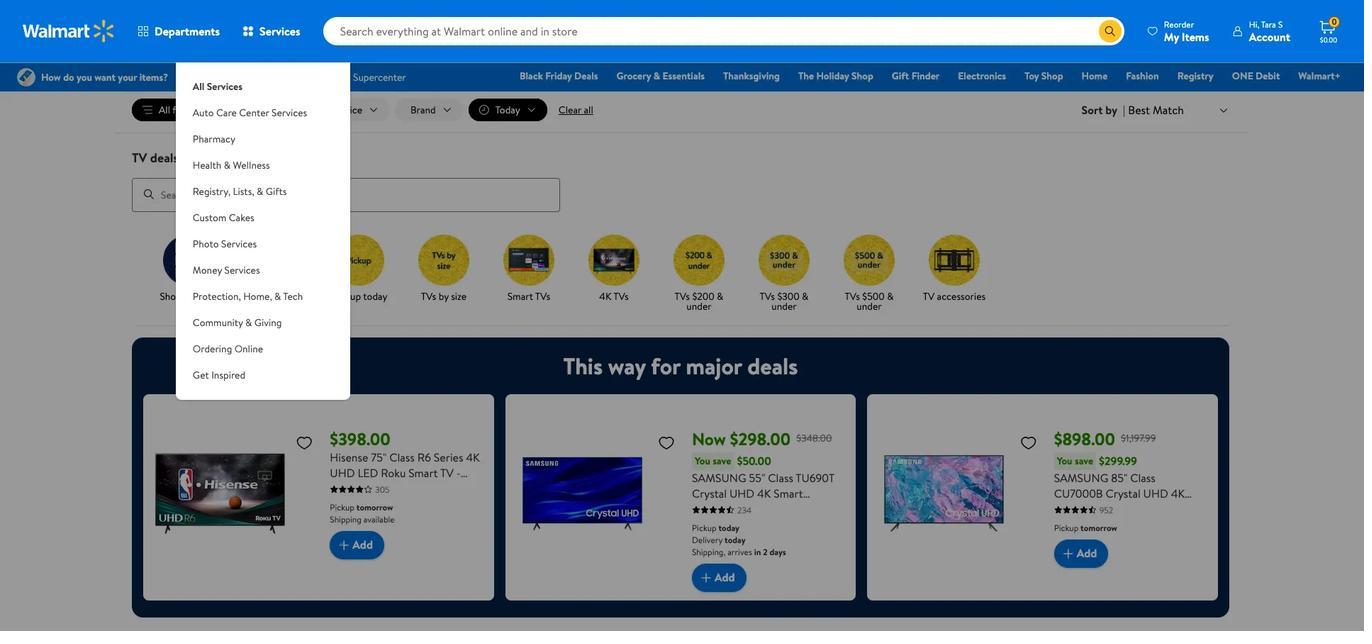 Task type: locate. For each thing, give the bounding box(es) containing it.
services down "cakes"
[[221, 237, 257, 251]]

& inside tvs $500 & under
[[887, 289, 894, 303]]

5 tvs from the left
[[760, 289, 775, 303]]

1 vertical spatial -
[[742, 501, 747, 517]]

1 vertical spatial all
[[159, 103, 170, 117]]

1 you from the left
[[695, 454, 711, 468]]

under down tvs $500 & under image
[[857, 299, 882, 313]]

1 vertical spatial by
[[439, 289, 449, 303]]

tvs
[[421, 289, 436, 303], [535, 289, 551, 303], [614, 289, 629, 303], [675, 289, 690, 303], [760, 289, 775, 303], [845, 289, 860, 303]]

1 horizontal spatial add
[[715, 570, 735, 585]]

departments
[[155, 23, 220, 39]]

4k inside 'you save $50.00 samsung 55" class tu690t crystal uhd 4k smart television - un55tu690tfxza (new)'
[[758, 486, 771, 501]]

deals inside 'search box'
[[150, 149, 179, 167]]

2 tvs from the left
[[535, 289, 551, 303]]

tvs $200 & under
[[675, 289, 724, 313]]

tvs for tvs $300 & under
[[760, 289, 775, 303]]

tvs $300 & under link
[[748, 235, 821, 314]]

$398.00 hisense 75" class r6 series 4k uhd led roku smart tv - 75r6030k (new)
[[330, 427, 480, 496]]

series
[[434, 449, 464, 465]]

under for $300
[[772, 299, 797, 313]]

finder
[[912, 69, 940, 83]]

- inside $398.00 hisense 75" class r6 series 4k uhd led roku smart tv - 75r6030k (new)
[[457, 465, 461, 481]]

2 vertical spatial tv
[[440, 465, 454, 481]]

- up "pickup today delivery today shipping, arrives in 2 days"
[[742, 501, 747, 517]]

6 tvs from the left
[[845, 289, 860, 303]]

& left gifts
[[257, 184, 263, 199]]

you down $898.00
[[1057, 454, 1073, 468]]

& right $500
[[887, 289, 894, 303]]

add to favorites list, hisense 75" class r6 series 4k uhd led roku smart tv - 75r6030k (new) image
[[296, 434, 313, 452]]

samsung inside you save $299.99 samsung 85" class cu7000b crystal uhd 4k smart television un85cu7000bxza
[[1055, 470, 1109, 486]]

(new)
[[385, 481, 415, 496], [692, 517, 722, 532]]

1 horizontal spatial (new)
[[692, 517, 722, 532]]

0 horizontal spatial uhd
[[330, 465, 355, 481]]

class for $898.00
[[1131, 470, 1156, 486]]

all left filters
[[159, 103, 170, 117]]

pickup tomorrow
[[1055, 522, 1118, 534]]

1 samsung from the left
[[692, 470, 747, 486]]

samsung left 55"
[[692, 470, 747, 486]]

smart inside $398.00 hisense 75" class r6 series 4k uhd led roku smart tv - 75r6030k (new)
[[409, 465, 438, 481]]

all
[[193, 79, 205, 94], [159, 103, 170, 117], [245, 289, 257, 303]]

1 horizontal spatial -
[[742, 501, 747, 517]]

& left 'giving'
[[245, 316, 252, 330]]

0 horizontal spatial all
[[184, 289, 193, 303]]

tvs for tvs by size
[[421, 289, 436, 303]]

registry
[[1178, 69, 1214, 83]]

store
[[270, 103, 292, 117]]

1 horizontal spatial all
[[584, 103, 594, 117]]

0 vertical spatial add to cart image
[[336, 537, 353, 554]]

pickup down 75r6030k
[[330, 501, 355, 513]]

money services
[[193, 263, 260, 277]]

0 vertical spatial all
[[193, 79, 205, 94]]

television inside 'you save $50.00 samsung 55" class tu690t crystal uhd 4k smart television - un55tu690tfxza (new)'
[[692, 501, 740, 517]]

deals
[[575, 69, 598, 83]]

cakes
[[229, 211, 254, 225]]

1 horizontal spatial you
[[1057, 454, 1073, 468]]

you
[[695, 454, 711, 468], [1057, 454, 1073, 468]]

black friday deals link
[[514, 68, 605, 84]]

smart tvs image
[[504, 235, 555, 286]]

0 vertical spatial (new)
[[385, 481, 415, 496]]

all left tech
[[245, 289, 257, 303]]

0 horizontal spatial available
[[364, 513, 395, 525]]

center
[[239, 106, 269, 120]]

1 vertical spatial add to cart image
[[698, 569, 715, 586]]

2 crystal from the left
[[1106, 486, 1141, 501]]

$200
[[693, 289, 715, 303]]

4 tvs from the left
[[675, 289, 690, 303]]

1 horizontal spatial samsung
[[1055, 470, 1109, 486]]

add for $898.00
[[1077, 546, 1098, 561]]

tv left 'accessories'
[[923, 289, 935, 303]]

(new) inside 'you save $50.00 samsung 55" class tu690t crystal uhd 4k smart television - un55tu690tfxza (new)'
[[692, 517, 722, 532]]

under inside tvs $500 & under
[[857, 299, 882, 313]]

all for all filters (1)
[[159, 103, 170, 117]]

0 horizontal spatial pickup
[[330, 501, 355, 513]]

uhd inside you save $299.99 samsung 85" class cu7000b crystal uhd 4k smart television un85cu7000bxza
[[1144, 486, 1169, 501]]

quantities.
[[536, 31, 574, 43]]

uhd up 234
[[730, 486, 755, 501]]

2 horizontal spatial all
[[245, 289, 257, 303]]

services inside photo services dropdown button
[[221, 237, 257, 251]]

tv right r6
[[440, 465, 454, 481]]

smart right roku
[[409, 465, 438, 481]]

smart tvs
[[508, 289, 551, 303]]

tvs down smart tvs image
[[535, 289, 551, 303]]

days
[[770, 546, 787, 558]]

2 horizontal spatial add
[[1077, 546, 1098, 561]]

add to cart image down shipping,
[[698, 569, 715, 586]]

holiday
[[817, 69, 850, 83]]

2 television from the left
[[1086, 501, 1134, 517]]

available down '305'
[[364, 513, 395, 525]]

add to favorites list, samsung 55" class tu690t crystal uhd 4k smart television - un55tu690tfxza (new) image
[[658, 434, 675, 452]]

tomorrow
[[357, 501, 393, 513], [1081, 522, 1118, 534]]

services up care on the top left of page
[[207, 79, 243, 94]]

1 horizontal spatial by
[[1106, 102, 1118, 118]]

add button inside $398.00 group
[[330, 531, 384, 559]]

by
[[1106, 102, 1118, 118], [439, 289, 449, 303]]

under down tvs $300 & under image
[[772, 299, 797, 313]]

1 horizontal spatial shop
[[852, 69, 874, 83]]

1 tvs from the left
[[421, 289, 436, 303]]

under down tvs $200 & under image at top
[[687, 299, 712, 313]]

class right 85"
[[1131, 470, 1156, 486]]

you inside 'you save $50.00 samsung 55" class tu690t crystal uhd 4k smart television - un55tu690tfxza (new)'
[[695, 454, 711, 468]]

uhd inside 'you save $50.00 samsung 55" class tu690t crystal uhd 4k smart television - un55tu690tfxza (new)'
[[730, 486, 755, 501]]

0 vertical spatial all
[[584, 103, 594, 117]]

by inside sort and filter section element
[[1106, 102, 1118, 118]]

2 horizontal spatial add button
[[1055, 540, 1109, 568]]

by left |
[[1106, 102, 1118, 118]]

tvs inside tvs $300 & under
[[760, 289, 775, 303]]

shop inside the holiday shop link
[[852, 69, 874, 83]]

add to favorites list, samsung 85" class cu7000b crystal uhd 4k smart television un85cu7000bxza image
[[1020, 434, 1038, 452]]

all services link
[[176, 62, 350, 100]]

2 under from the left
[[772, 299, 797, 313]]

(new) inside $398.00 hisense 75" class r6 series 4k uhd led roku smart tv - 75r6030k (new)
[[385, 481, 415, 496]]

services inside services popup button
[[260, 23, 301, 39]]

available
[[794, 31, 825, 43], [364, 513, 395, 525]]

by left size
[[439, 289, 449, 303]]

& right $200
[[717, 289, 724, 303]]

4k tvs image
[[589, 235, 640, 286]]

you inside you save $299.99 samsung 85" class cu7000b crystal uhd 4k smart television un85cu7000bxza
[[1057, 454, 1073, 468]]

1 horizontal spatial crystal
[[1106, 486, 1141, 501]]

1 horizontal spatial pickup
[[692, 522, 717, 534]]

black friday deals
[[520, 69, 598, 83]]

(new) for $398.00
[[385, 481, 415, 496]]

1 vertical spatial (new)
[[692, 517, 722, 532]]

friday
[[546, 69, 572, 83]]

& inside 'health & wellness' dropdown button
[[224, 158, 231, 172]]

1 horizontal spatial television
[[1086, 501, 1134, 517]]

tvs left size
[[421, 289, 436, 303]]

gift
[[892, 69, 910, 83]]

(new) right led
[[385, 481, 415, 496]]

grocery & essentials
[[617, 69, 705, 83]]

services inside all services 'link'
[[207, 79, 243, 94]]

tvs left $200
[[675, 289, 690, 303]]

2 horizontal spatial tv
[[923, 289, 935, 303]]

all inside button
[[584, 103, 594, 117]]

services inside money services dropdown button
[[224, 263, 260, 277]]

in
[[755, 546, 761, 558]]

1 horizontal spatial uhd
[[730, 486, 755, 501]]

uhd left led
[[330, 465, 355, 481]]

1 horizontal spatial tomorrow
[[1081, 522, 1118, 534]]

auto care center services button
[[176, 100, 350, 126]]

class inside you save $299.99 samsung 85" class cu7000b crystal uhd 4k smart television un85cu7000bxza
[[1131, 470, 1156, 486]]

class for now
[[768, 470, 794, 486]]

tvs left $500
[[845, 289, 860, 303]]

4k down 4k tvs image
[[600, 289, 612, 303]]

2 horizontal spatial shop
[[1042, 69, 1064, 83]]

television inside you save $299.99 samsung 85" class cu7000b crystal uhd 4k smart television un85cu7000bxza
[[1086, 501, 1134, 517]]

2 you from the left
[[1057, 454, 1073, 468]]

1 crystal from the left
[[692, 486, 727, 501]]

search icon image
[[1105, 26, 1116, 37]]

tomorrow down 952
[[1081, 522, 1118, 534]]

0 horizontal spatial save
[[713, 454, 732, 468]]

available right be
[[794, 31, 825, 43]]

pickup up add to cart image at the bottom right of the page
[[1055, 522, 1079, 534]]

class right 55"
[[768, 470, 794, 486]]

may
[[751, 31, 766, 43]]

- inside 'you save $50.00 samsung 55" class tu690t crystal uhd 4k smart television - un55tu690tfxza (new)'
[[742, 501, 747, 517]]

0 horizontal spatial you
[[695, 454, 711, 468]]

add button down shipping,
[[692, 564, 747, 592]]

save inside you save $299.99 samsung 85" class cu7000b crystal uhd 4k smart television un85cu7000bxza
[[1075, 454, 1094, 468]]

pickup for shipping
[[330, 501, 355, 513]]

1 horizontal spatial add button
[[692, 564, 747, 592]]

tvs inside tvs $500 & under
[[845, 289, 860, 303]]

major
[[686, 350, 742, 381]]

234
[[738, 504, 752, 516]]

toy shop
[[1025, 69, 1064, 83]]

add button down pickup tomorrow
[[1055, 540, 1109, 568]]

class inside 'you save $50.00 samsung 55" class tu690t crystal uhd 4k smart television - un55tu690tfxza (new)'
[[768, 470, 794, 486]]

tomorrow for pickup tomorrow shipping available
[[357, 501, 393, 513]]

samsung inside 'you save $50.00 samsung 55" class tu690t crystal uhd 4k smart television - un55tu690tfxza (new)'
[[692, 470, 747, 486]]

smart up pickup tomorrow
[[1055, 501, 1084, 517]]

tvs down 4k tvs image
[[614, 289, 629, 303]]

save for $898.00
[[1075, 454, 1094, 468]]

television up pickup tomorrow
[[1086, 501, 1134, 517]]

class left r6
[[390, 449, 415, 465]]

4k right 85"
[[1172, 486, 1185, 501]]

services up protection, home, & tech on the top of page
[[224, 263, 260, 277]]

tvs inside tvs $200 & under
[[675, 289, 690, 303]]

store.
[[837, 31, 858, 43]]

4k inside 'link'
[[600, 289, 612, 303]]

crystal inside you save $299.99 samsung 85" class cu7000b crystal uhd 4k smart television un85cu7000bxza
[[1106, 486, 1141, 501]]

3 under from the left
[[857, 299, 882, 313]]

all right clear
[[584, 103, 594, 117]]

tomorrow inside pickup tomorrow shipping available
[[357, 501, 393, 513]]

all inside 'button'
[[159, 103, 170, 117]]

& right grocery
[[654, 69, 661, 83]]

television up the delivery
[[692, 501, 740, 517]]

you down "now"
[[695, 454, 711, 468]]

shop right holiday at the top right of page
[[852, 69, 874, 83]]

0 horizontal spatial add to cart image
[[336, 537, 353, 554]]

2 horizontal spatial class
[[1131, 470, 1156, 486]]

add for now $298.00
[[715, 570, 735, 585]]

add down arrives
[[715, 570, 735, 585]]

pickup for delivery
[[692, 522, 717, 534]]

shop all deals link
[[152, 235, 226, 304]]

smart right 55"
[[774, 486, 804, 501]]

add down shipping
[[353, 537, 373, 553]]

0 horizontal spatial samsung
[[692, 470, 747, 486]]

0 vertical spatial tv
[[132, 149, 147, 167]]

tvs $500 & under image
[[844, 235, 895, 286]]

today inside "link"
[[363, 289, 388, 303]]

fashion
[[1127, 69, 1160, 83]]

tvs inside tvs by size link
[[421, 289, 436, 303]]

the
[[799, 69, 814, 83]]

for
[[651, 350, 681, 381]]

0 horizontal spatial (new)
[[385, 481, 415, 496]]

under inside tvs $300 & under
[[772, 299, 797, 313]]

save
[[713, 454, 732, 468], [1075, 454, 1094, 468]]

you for $898.00
[[1057, 454, 1073, 468]]

1 vertical spatial all
[[184, 289, 193, 303]]

1 television from the left
[[692, 501, 740, 517]]

samsung for now
[[692, 470, 747, 486]]

0 horizontal spatial shop
[[160, 289, 181, 303]]

tv accessories
[[923, 289, 986, 303]]

0 horizontal spatial class
[[390, 449, 415, 465]]

all for all tech deals
[[245, 289, 257, 303]]

& right health
[[224, 158, 231, 172]]

smart for you save $299.99 samsung 85" class cu7000b crystal uhd 4k smart television un85cu7000bxza
[[1055, 501, 1084, 517]]

all up (1)
[[193, 79, 205, 94]]

save down "now"
[[713, 454, 732, 468]]

tv inside $398.00 hisense 75" class r6 series 4k uhd led roku smart tv - 75r6030k (new)
[[440, 465, 454, 481]]

un55tu690tfxza
[[749, 501, 844, 517]]

1 horizontal spatial class
[[768, 470, 794, 486]]

0 vertical spatial by
[[1106, 102, 1118, 118]]

under inside tvs $200 & under
[[687, 299, 712, 313]]

& right the $300
[[802, 289, 809, 303]]

0 horizontal spatial all
[[159, 103, 170, 117]]

pharmacy button
[[176, 126, 350, 153]]

deals down money
[[196, 289, 217, 303]]

tomorrow down '305'
[[357, 501, 393, 513]]

checks.
[[675, 31, 702, 43]]

gift finder
[[892, 69, 940, 83]]

3 tvs from the left
[[614, 289, 629, 303]]

all filters (1) button
[[132, 99, 226, 121]]

pickup up shipping,
[[692, 522, 717, 534]]

pick up today
[[330, 289, 388, 303]]

all inside 'link'
[[193, 79, 205, 94]]

pickup inside pickup tomorrow shipping available
[[330, 501, 355, 513]]

accessories
[[937, 289, 986, 303]]

last.
[[630, 31, 644, 43]]

add to cart image for add button within the $398.00 group
[[336, 537, 353, 554]]

1 vertical spatial tv
[[923, 289, 935, 303]]

you save $299.99 samsung 85" class cu7000b crystal uhd 4k smart television un85cu7000bxza
[[1055, 453, 1185, 532]]

photo services button
[[176, 231, 350, 257]]

2 vertical spatial all
[[245, 289, 257, 303]]

4k down $50.00
[[758, 486, 771, 501]]

auto care center services
[[193, 106, 307, 120]]

1 save from the left
[[713, 454, 732, 468]]

1 horizontal spatial save
[[1075, 454, 1094, 468]]

wellness
[[233, 158, 270, 172]]

ordering online
[[193, 342, 263, 356]]

0 horizontal spatial add button
[[330, 531, 384, 559]]

crystal
[[692, 486, 727, 501], [1106, 486, 1141, 501]]

uhd
[[330, 465, 355, 481], [730, 486, 755, 501], [1144, 486, 1169, 501]]

today right up
[[363, 289, 388, 303]]

2 save from the left
[[1075, 454, 1094, 468]]

tvs by size image
[[419, 235, 470, 286]]

all
[[584, 103, 594, 117], [184, 289, 193, 303]]

crystal up the delivery
[[692, 486, 727, 501]]

smart inside you save $299.99 samsung 85" class cu7000b crystal uhd 4k smart television un85cu7000bxza
[[1055, 501, 1084, 517]]

$398.00 group
[[155, 405, 483, 589]]

0 horizontal spatial television
[[692, 501, 740, 517]]

0 horizontal spatial crystal
[[692, 486, 727, 501]]

1 horizontal spatial tv
[[440, 465, 454, 481]]

add button
[[330, 531, 384, 559], [1055, 540, 1109, 568], [692, 564, 747, 592]]

0 vertical spatial available
[[794, 31, 825, 43]]

shop down shop all deals image
[[160, 289, 181, 303]]

pickup inside "pickup today delivery today shipping, arrives in 2 days"
[[692, 522, 717, 534]]

all filters (1)
[[159, 103, 210, 117]]

0 vertical spatial tomorrow
[[357, 501, 393, 513]]

tv inside 'search box'
[[132, 149, 147, 167]]

0 horizontal spatial by
[[439, 289, 449, 303]]

shop right toy
[[1042, 69, 1064, 83]]

shop
[[852, 69, 874, 83], [1042, 69, 1064, 83], [160, 289, 181, 303]]

all tech deals
[[245, 289, 302, 303]]

add down pickup tomorrow
[[1077, 546, 1098, 561]]

all down money
[[184, 289, 193, 303]]

under for $200
[[687, 299, 712, 313]]

home
[[1082, 69, 1108, 83]]

& left tech
[[275, 289, 281, 304]]

deals up search icon
[[150, 149, 179, 167]]

smart
[[508, 289, 533, 303], [409, 465, 438, 481], [774, 486, 804, 501], [1055, 501, 1084, 517]]

tvs left the $300
[[760, 289, 775, 303]]

now $298.00 $348.00
[[692, 427, 832, 451]]

save down $898.00
[[1075, 454, 1094, 468]]

2 horizontal spatial under
[[857, 299, 882, 313]]

1 under from the left
[[687, 299, 712, 313]]

0 horizontal spatial under
[[687, 299, 712, 313]]

1 vertical spatial available
[[364, 513, 395, 525]]

Search in TV deals search field
[[132, 178, 560, 212]]

crystal inside 'you save $50.00 samsung 55" class tu690t crystal uhd 4k smart television - un55tu690tfxza (new)'
[[692, 486, 727, 501]]

0 vertical spatial -
[[457, 465, 461, 481]]

0 horizontal spatial tomorrow
[[357, 501, 393, 513]]

- right r6
[[457, 465, 461, 481]]

1 horizontal spatial all
[[193, 79, 205, 94]]

Search search field
[[323, 17, 1125, 45]]

roku
[[381, 465, 406, 481]]

add
[[353, 537, 373, 553], [1077, 546, 1098, 561], [715, 570, 735, 585]]

1 horizontal spatial add to cart image
[[698, 569, 715, 586]]

save inside 'you save $50.00 samsung 55" class tu690t crystal uhd 4k smart television - un55tu690tfxza (new)'
[[713, 454, 732, 468]]

tv up search icon
[[132, 149, 147, 167]]

tomorrow for pickup tomorrow
[[1081, 522, 1118, 534]]

add button for now $298.00
[[692, 564, 747, 592]]

add to cart image
[[336, 537, 353, 554], [698, 569, 715, 586]]

services right in-
[[272, 106, 307, 120]]

online
[[235, 342, 263, 356]]

0 horizontal spatial tv
[[132, 149, 147, 167]]

add button down shipping
[[330, 531, 384, 559]]

the holiday shop
[[799, 69, 874, 83]]

0 horizontal spatial add
[[353, 537, 373, 553]]

services for all services
[[207, 79, 243, 94]]

the holiday shop link
[[792, 68, 880, 84]]

in-
[[258, 103, 270, 117]]

(new) up the delivery
[[692, 517, 722, 532]]

smart inside 'you save $50.00 samsung 55" class tu690t crystal uhd 4k smart television - un55tu690tfxza (new)'
[[774, 486, 804, 501]]

2 horizontal spatial uhd
[[1144, 486, 1169, 501]]

305
[[375, 483, 390, 496]]

uhd right 85"
[[1144, 486, 1169, 501]]

samsung left 85"
[[1055, 470, 1109, 486]]

departments button
[[126, 14, 231, 48]]

0 horizontal spatial -
[[457, 465, 461, 481]]

by inside tvs by size link
[[439, 289, 449, 303]]

4k right the series
[[466, 449, 480, 465]]

1 vertical spatial tomorrow
[[1081, 522, 1118, 534]]

add to cart image down shipping
[[336, 537, 353, 554]]

crystal up 952
[[1106, 486, 1141, 501]]

1 horizontal spatial under
[[772, 299, 797, 313]]

smart for you save $50.00 samsung 55" class tu690t crystal uhd 4k smart television - un55tu690tfxza (new)
[[774, 486, 804, 501]]

2 samsung from the left
[[1055, 470, 1109, 486]]

sort by |
[[1082, 102, 1126, 118]]

get
[[193, 368, 209, 382]]

services up all services 'link' at left top
[[260, 23, 301, 39]]



Task type: vqa. For each thing, say whether or not it's contained in the screenshot.
first cheese
no



Task type: describe. For each thing, give the bounding box(es) containing it.
& inside tvs $200 & under
[[717, 289, 724, 303]]

all for shop
[[184, 289, 193, 303]]

(new) for you
[[692, 517, 722, 532]]

samsung for $898.00
[[1055, 470, 1109, 486]]

hisense
[[330, 449, 368, 465]]

led
[[358, 465, 378, 481]]

tvs $500 & under
[[845, 289, 894, 313]]

4k inside $398.00 hisense 75" class r6 series 4k uhd led roku smart tv - 75r6030k (new)
[[466, 449, 480, 465]]

save for now
[[713, 454, 732, 468]]

by for sort
[[1106, 102, 1118, 118]]

fashion link
[[1120, 68, 1166, 84]]

health & wellness
[[193, 158, 270, 172]]

tvs $200 & under image
[[674, 235, 725, 286]]

smart down smart tvs image
[[508, 289, 533, 303]]

walmart+ link
[[1293, 68, 1348, 84]]

rain
[[659, 31, 673, 43]]

pick up today image
[[333, 235, 384, 286]]

select
[[704, 31, 727, 43]]

reorder
[[1165, 18, 1195, 30]]

$1,197.99
[[1121, 431, 1157, 445]]

protection, home, & tech button
[[176, 284, 350, 310]]

tv mounts image
[[929, 235, 980, 286]]

& inside registry, lists, & gifts dropdown button
[[257, 184, 263, 199]]

toy
[[1025, 69, 1040, 83]]

community
[[193, 316, 243, 330]]

tv for tv deals
[[132, 149, 147, 167]]

custom cakes button
[[176, 205, 350, 231]]

community & giving
[[193, 316, 282, 330]]

health & wellness button
[[176, 153, 350, 179]]

shop inside toy shop 'link'
[[1042, 69, 1064, 83]]

TV deals search field
[[115, 149, 1250, 212]]

way
[[608, 350, 646, 381]]

walmart+
[[1299, 69, 1341, 83]]

tvs inside smart tvs link
[[535, 289, 551, 303]]

uhd for $898.00
[[1144, 486, 1169, 501]]

& inside tvs $300 & under
[[802, 289, 809, 303]]

s
[[1279, 18, 1283, 30]]

available inside pickup tomorrow shipping available
[[364, 513, 395, 525]]

add inside $398.00 group
[[353, 537, 373, 553]]

clear all button
[[553, 99, 599, 121]]

crystal for $898.00
[[1106, 486, 1141, 501]]

home,
[[244, 289, 272, 304]]

in-store button
[[231, 99, 308, 121]]

deals right tech
[[281, 289, 302, 303]]

tvs $500 & under link
[[833, 235, 907, 314]]

sort and filter section element
[[115, 87, 1250, 133]]

85"
[[1112, 470, 1128, 486]]

pick
[[330, 289, 348, 303]]

one
[[1233, 69, 1254, 83]]

pick up today link
[[322, 235, 396, 304]]

add to cart image
[[1060, 545, 1077, 562]]

uhd for now $298.00
[[730, 486, 755, 501]]

tv deals
[[132, 149, 179, 167]]

today left in
[[725, 534, 746, 546]]

services for money services
[[224, 263, 260, 277]]

television for $898.00
[[1086, 501, 1134, 517]]

account
[[1250, 29, 1291, 44]]

all for clear
[[584, 103, 594, 117]]

r6
[[418, 449, 431, 465]]

you save $50.00 samsung 55" class tu690t crystal uhd 4k smart television - un55tu690tfxza (new)
[[692, 453, 844, 532]]

- for $398.00
[[457, 465, 461, 481]]

tvs inside 4k tvs 'link'
[[614, 289, 629, 303]]

shop all deals image
[[163, 235, 214, 286]]

up
[[350, 289, 361, 303]]

smart for $398.00 hisense 75" class r6 series 4k uhd led roku smart tv - 75r6030k (new)
[[409, 465, 438, 481]]

search image
[[143, 189, 155, 200]]

crystal for now
[[692, 486, 727, 501]]

walmart image
[[23, 20, 115, 43]]

thanksgiving link
[[717, 68, 787, 84]]

protection,
[[193, 289, 241, 304]]

tvs for tvs $500 & under
[[845, 289, 860, 303]]

4k tvs
[[600, 289, 629, 303]]

money
[[193, 263, 222, 277]]

& inside grocery & essentials link
[[654, 69, 661, 83]]

giving
[[254, 316, 282, 330]]

$898.00 $1,197.99
[[1055, 427, 1157, 451]]

$300
[[778, 289, 800, 303]]

toy shop link
[[1019, 68, 1070, 84]]

size
[[451, 289, 467, 303]]

registry link
[[1172, 68, 1221, 84]]

shipping
[[330, 513, 362, 525]]

gift finder link
[[886, 68, 946, 84]]

all for all services
[[193, 79, 205, 94]]

protection, home, & tech
[[193, 289, 303, 304]]

one debit link
[[1226, 68, 1287, 84]]

tvs by size
[[421, 289, 467, 303]]

care
[[216, 106, 237, 120]]

75"
[[371, 449, 387, 465]]

class inside $398.00 hisense 75" class r6 series 4k uhd led roku smart tv - 75r6030k (new)
[[390, 449, 415, 465]]

under for $500
[[857, 299, 882, 313]]

& inside protection, home, & tech dropdown button
[[275, 289, 281, 304]]

deals right major
[[748, 350, 798, 381]]

debit
[[1256, 69, 1281, 83]]

2 horizontal spatial pickup
[[1055, 522, 1079, 534]]

filters
[[172, 103, 198, 117]]

be
[[783, 31, 792, 43]]

photo
[[193, 237, 219, 251]]

$348.00
[[797, 431, 832, 445]]

tu690t
[[796, 470, 835, 486]]

shop all deals
[[160, 289, 217, 303]]

services for photo services
[[221, 237, 257, 251]]

cu7000b
[[1055, 486, 1104, 501]]

limited
[[507, 31, 534, 43]]

4k tvs link
[[577, 235, 651, 304]]

Walmart Site-Wide search field
[[323, 17, 1125, 45]]

tvs for tvs $200 & under
[[675, 289, 690, 303]]

registry,
[[193, 184, 231, 199]]

auto
[[193, 106, 214, 120]]

75r6030k
[[330, 481, 382, 496]]

- for you
[[742, 501, 747, 517]]

custom cakes
[[193, 211, 254, 225]]

shop inside shop all deals link
[[160, 289, 181, 303]]

this way for major deals
[[564, 350, 798, 381]]

add to cart image for add button for now $298.00
[[698, 569, 715, 586]]

& inside community & giving dropdown button
[[245, 316, 252, 330]]

tvs $300 & under image
[[759, 235, 810, 286]]

television for now
[[692, 501, 740, 517]]

$0.00
[[1321, 35, 1338, 45]]

you for now $298.00
[[695, 454, 711, 468]]

by for tvs
[[439, 289, 449, 303]]

uhd inside $398.00 hisense 75" class r6 series 4k uhd led roku smart tv - 75r6030k (new)
[[330, 465, 355, 481]]

today down 234
[[719, 522, 740, 534]]

grocery
[[617, 69, 651, 83]]

my
[[1165, 29, 1180, 44]]

registry, lists, & gifts button
[[176, 179, 350, 205]]

photo services
[[193, 237, 257, 251]]

add button for $898.00
[[1055, 540, 1109, 568]]

tvs by size link
[[407, 235, 481, 304]]

electronics
[[958, 69, 1007, 83]]

supplies
[[599, 31, 628, 43]]

all tech deals image
[[248, 235, 299, 286]]

$500
[[863, 289, 885, 303]]

1 horizontal spatial available
[[794, 31, 825, 43]]

clear
[[559, 103, 582, 117]]

|
[[1124, 102, 1126, 118]]

services inside auto care center services dropdown button
[[272, 106, 307, 120]]

4k inside you save $299.99 samsung 85" class cu7000b crystal uhd 4k smart television un85cu7000bxza
[[1172, 486, 1185, 501]]

$298.00
[[730, 427, 791, 451]]

inspired
[[211, 368, 246, 382]]

ordering
[[193, 342, 232, 356]]

home link
[[1076, 68, 1115, 84]]

smart tvs link
[[492, 235, 566, 304]]

arrives
[[728, 546, 752, 558]]

tv for tv accessories
[[923, 289, 935, 303]]

pharmacy
[[193, 132, 235, 146]]



